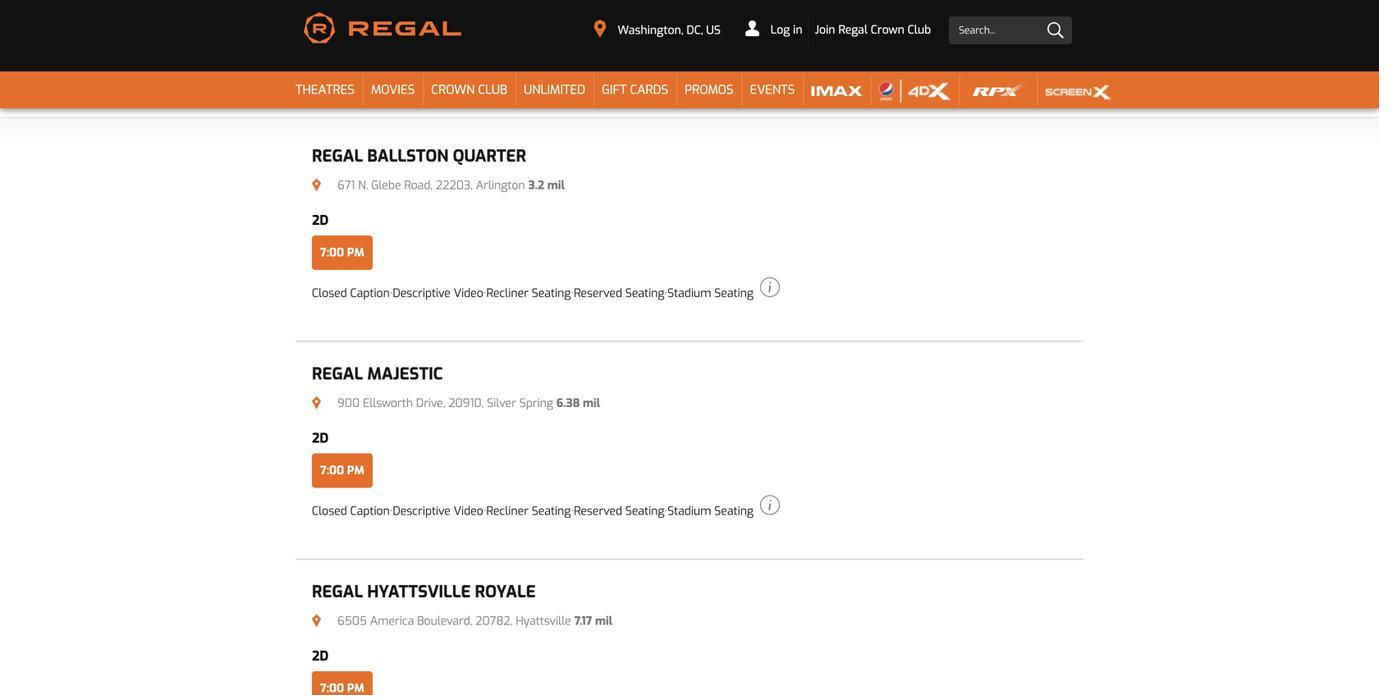Task type: describe. For each thing, give the bounding box(es) containing it.
america
[[370, 614, 414, 629]]

stadium element for regal majestic
[[668, 504, 754, 519]]

regal hyattsville royale link
[[312, 580, 1068, 605]]

regal right join
[[839, 22, 868, 37]]

pepsi 4dx logo image
[[879, 79, 952, 103]]

log in link
[[740, 10, 810, 50]]

find
[[599, 65, 621, 80]]

screening
[[633, 65, 685, 80]]

arlington
[[476, 178, 525, 193]]

2d for regal ballston quarter
[[312, 212, 329, 229]]

closed for regal ballston quarter
[[312, 286, 347, 301]]

regal majestic
[[312, 363, 443, 385]]

please
[[317, 65, 352, 80]]

video for majestic
[[454, 504, 484, 519]]

glebe
[[371, 178, 401, 193]]

crown club
[[432, 82, 508, 98]]

regal image
[[304, 12, 462, 43]]

900 ellsworth drive, 20910, silver spring 6.38 mil
[[334, 396, 601, 411]]

the
[[385, 65, 405, 80]]

20910,
[[449, 396, 484, 411]]

events
[[750, 82, 795, 98]]

closed caption · descriptive video · recliner seating · reserved seating · stadium seating for regal ballston quarter
[[312, 286, 754, 301]]

n.
[[358, 178, 368, 193]]

screenx image
[[1046, 79, 1112, 103]]

selection.
[[790, 65, 841, 80]]

screening type: 2d element for regal ballston quarter
[[312, 212, 329, 229]]

have
[[509, 65, 534, 80]]

date
[[455, 65, 479, 80]]

7:00 pm link for majestic
[[312, 454, 373, 488]]

caption for majestic
[[350, 504, 390, 519]]

drive,
[[416, 396, 446, 411]]

monday
[[304, 2, 359, 22]]

7:00 pm for ballston
[[320, 245, 365, 260]]

may
[[482, 65, 506, 80]]

reserved-selected element for regal majestic
[[574, 504, 665, 519]]

join
[[815, 22, 836, 37]]

cards
[[630, 82, 669, 98]]

7:00 pm link for ballston
[[312, 236, 373, 270]]

01/08/2024
[[363, 2, 447, 22]]

stadium for regal ballston quarter
[[668, 286, 712, 301]]

cc element for ballston
[[312, 286, 390, 301]]

washington,
[[618, 23, 684, 38]]

6505
[[338, 614, 367, 629]]

671 n. glebe road, 22203, arlington 3.2 mil
[[334, 178, 565, 193]]

screening type: 2d element for regal majestic
[[312, 430, 329, 447]]

closed caption · descriptive video · recliner seating · reserved seating · stadium seating for regal majestic
[[312, 504, 754, 519]]

a
[[624, 65, 630, 80]]

crown club link
[[423, 72, 516, 109]]

pm for majestic
[[347, 463, 365, 479]]

6.38
[[557, 396, 580, 411]]

road,
[[404, 178, 433, 193]]

events link
[[742, 72, 804, 109]]

20782,
[[476, 614, 513, 629]]

log in
[[768, 22, 803, 37]]

ballston
[[367, 145, 449, 167]]

descriptive for majestic
[[393, 504, 451, 519]]

671
[[338, 178, 355, 193]]

descriptive for ballston
[[393, 286, 451, 301]]

to
[[585, 65, 596, 80]]

regal for regal hyattsville royale
[[312, 581, 363, 603]]

promos
[[685, 82, 734, 98]]

regal for regal ballston quarter
[[312, 145, 363, 167]]

regal ballston quarter link
[[312, 144, 1068, 169]]

washington, dc, us link
[[584, 16, 732, 44]]

gift cards link
[[594, 72, 677, 109]]



Task type: vqa. For each thing, say whether or not it's contained in the screenshot.
Descriptive
yes



Task type: locate. For each thing, give the bounding box(es) containing it.
Search... text field
[[950, 16, 1073, 44]]

1 horizontal spatial crown
[[871, 22, 905, 37]]

1 dv element from the top
[[393, 286, 484, 301]]

pm down n.
[[347, 245, 365, 260]]

user icon image
[[746, 20, 760, 36]]

video
[[454, 286, 484, 301], [454, 504, 484, 519]]

2 vertical spatial map mark icon image
[[312, 615, 321, 628]]

map mark icon image left 6505
[[312, 615, 321, 628]]

1 descriptive from the top
[[393, 286, 451, 301]]

7:00 pm link down 900
[[312, 454, 373, 488]]

stadium element
[[668, 286, 754, 301], [668, 504, 754, 519]]

stadium element for regal ballston quarter
[[668, 286, 754, 301]]

1 vertical spatial mil
[[583, 396, 601, 411]]

900
[[338, 396, 360, 411]]

7:00 pm link
[[312, 236, 373, 270], [312, 454, 373, 488]]

1 horizontal spatial club
[[908, 22, 932, 37]]

closed for regal majestic
[[312, 504, 347, 519]]

regal ballston quarter
[[312, 145, 527, 167]]

0 vertical spatial showtime details image
[[761, 278, 780, 297]]

1 vertical spatial hyattsville
[[516, 614, 571, 629]]

1 vertical spatial reserved-selected element
[[574, 504, 665, 519]]

2 stadium element from the top
[[668, 504, 754, 519]]

7:00 down 900
[[320, 463, 344, 479]]

1 vertical spatial stadium
[[668, 504, 712, 519]]

washington, dc, us
[[618, 23, 721, 38]]

0 vertical spatial closed
[[312, 286, 347, 301]]

0 vertical spatial hyattsville
[[367, 581, 471, 603]]

1 vertical spatial caption
[[350, 504, 390, 519]]

0 vertical spatial 7:00 pm
[[320, 245, 365, 260]]

7:00 pm for majestic
[[320, 463, 365, 479]]

hyattsville up "boulevard,"
[[367, 581, 471, 603]]

0 vertical spatial crown
[[871, 22, 905, 37]]

silver
[[487, 396, 517, 411]]

reserved for regal ballston quarter
[[574, 286, 623, 301]]

click here to enter the regal ballston quarter theatre page element
[[312, 144, 1068, 169]]

1 vertical spatial showtime details image
[[761, 496, 780, 515]]

3 2d from the top
[[312, 648, 329, 665]]

2 recliner element from the top
[[487, 504, 571, 519]]

boulevard,
[[417, 614, 473, 629]]

map mark icon image left 671
[[312, 179, 321, 192]]

mil for regal majestic
[[583, 396, 601, 411]]

1 vertical spatial closed
[[312, 504, 347, 519]]

quarter
[[453, 145, 527, 167]]

2 caption from the top
[[350, 504, 390, 519]]

0 vertical spatial club
[[908, 22, 932, 37]]

club up pepsi 4dx logo
[[908, 22, 932, 37]]

in
[[794, 22, 803, 37]]

·
[[390, 286, 393, 301], [484, 286, 487, 301], [571, 286, 574, 301], [665, 286, 668, 301], [390, 504, 393, 519], [484, 504, 487, 519], [571, 504, 574, 519], [665, 504, 668, 519]]

dv element for majestic
[[393, 504, 484, 519]]

2 dv element from the top
[[393, 504, 484, 519]]

club inside crown club link
[[478, 82, 508, 98]]

2 vertical spatial mil
[[595, 614, 613, 629]]

2 recliner from the top
[[487, 504, 529, 519]]

stadium for regal majestic
[[668, 504, 712, 519]]

reserved-selected element for regal ballston quarter
[[574, 286, 665, 301]]

1 7:00 from the top
[[320, 245, 344, 260]]

2d for regal majestic
[[312, 430, 329, 447]]

0 horizontal spatial crown
[[432, 82, 475, 98]]

gift
[[602, 82, 627, 98]]

regal up 900
[[312, 363, 363, 385]]

seating
[[532, 286, 571, 301], [626, 286, 665, 301], [715, 286, 754, 301], [532, 504, 571, 519], [626, 504, 665, 519], [715, 504, 754, 519]]

1 reserved from the top
[[574, 286, 623, 301]]

0 vertical spatial 7:00
[[320, 245, 344, 260]]

pm for ballston
[[347, 245, 365, 260]]

map mark icon image
[[312, 179, 321, 192], [312, 397, 321, 410], [312, 615, 321, 628]]

map marker icon image
[[594, 20, 607, 38]]

monday 01/08/2024
[[304, 2, 447, 22]]

stadium up click here to enter the regal majestic theatre page element on the bottom of page
[[668, 286, 712, 301]]

1 reserved-selected element from the top
[[574, 286, 665, 301]]

closed
[[312, 286, 347, 301], [312, 504, 347, 519]]

map mark icon image for regal hyattsville royale
[[312, 615, 321, 628]]

0 vertical spatial closed caption · descriptive video · recliner seating · reserved seating · stadium seating
[[312, 286, 754, 301]]

0 vertical spatial recliner
[[487, 286, 529, 301]]

stadium
[[668, 286, 712, 301], [668, 504, 712, 519]]

0 vertical spatial pm
[[347, 245, 365, 260]]

caption
[[350, 286, 390, 301], [350, 504, 390, 519]]

us
[[707, 23, 721, 38]]

recliner element
[[487, 286, 571, 301], [487, 504, 571, 519]]

showtime details image for regal ballston quarter
[[761, 278, 780, 297]]

your
[[762, 65, 787, 80]]

2 reserved from the top
[[574, 504, 623, 519]]

1 vertical spatial screening type: 2d element
[[312, 430, 329, 447]]

7:00 pm down 900
[[320, 463, 365, 479]]

movies
[[371, 82, 415, 98]]

reserved
[[574, 286, 623, 301], [574, 504, 623, 519]]

recliner element for regal majestic
[[487, 504, 571, 519]]

recliner element for regal ballston quarter
[[487, 286, 571, 301]]

screening type: 2d element
[[312, 212, 329, 229], [312, 430, 329, 447], [312, 648, 329, 665]]

0 vertical spatial stadium
[[668, 286, 712, 301]]

dc,
[[687, 23, 704, 38]]

0 vertical spatial screening type: 2d element
[[312, 212, 329, 229]]

0 vertical spatial caption
[[350, 286, 390, 301]]

1 video from the top
[[454, 286, 484, 301]]

1 horizontal spatial hyattsville
[[516, 614, 571, 629]]

majestic
[[367, 363, 443, 385]]

rpx - regal premium experience image
[[968, 79, 1030, 103]]

0 vertical spatial descriptive
[[393, 286, 451, 301]]

dv element for ballston
[[393, 286, 484, 301]]

theatres link
[[287, 72, 363, 109]]

0 horizontal spatial hyattsville
[[367, 581, 471, 603]]

dv element
[[393, 286, 484, 301], [393, 504, 484, 519]]

hyattsville
[[367, 581, 471, 603], [516, 614, 571, 629]]

1 recliner from the top
[[487, 286, 529, 301]]

0 vertical spatial video
[[454, 286, 484, 301]]

map mark icon image for regal majestic
[[312, 397, 321, 410]]

1 caption from the top
[[350, 286, 390, 301]]

please note: the selected date may have changed to find a screening that matches your selection.
[[317, 65, 841, 80]]

cc element for majestic
[[312, 504, 390, 519]]

0 vertical spatial dv element
[[393, 286, 484, 301]]

1 stadium from the top
[[668, 286, 712, 301]]

2 reserved-selected element from the top
[[574, 504, 665, 519]]

unlimited
[[524, 82, 586, 98]]

changed
[[537, 65, 582, 80]]

1 vertical spatial stadium element
[[668, 504, 754, 519]]

22203,
[[436, 178, 473, 193]]

2 screening type: 2d element from the top
[[312, 430, 329, 447]]

2 stadium from the top
[[668, 504, 712, 519]]

2 descriptive from the top
[[393, 504, 451, 519]]

regal for regal majestic
[[312, 363, 363, 385]]

0 vertical spatial recliner element
[[487, 286, 571, 301]]

imax image
[[812, 79, 863, 103]]

6505 america boulevard, 20782, hyattsville 7.17 mil
[[334, 614, 613, 629]]

recliner
[[487, 286, 529, 301], [487, 504, 529, 519]]

2 7:00 pm from the top
[[320, 463, 365, 479]]

unlimited link
[[516, 72, 594, 109]]

0 vertical spatial cc element
[[312, 286, 390, 301]]

descriptive
[[393, 286, 451, 301], [393, 504, 451, 519]]

log
[[771, 22, 791, 37]]

2 cc element from the top
[[312, 504, 390, 519]]

1 vertical spatial cc element
[[312, 504, 390, 519]]

1 showtime details image from the top
[[761, 278, 780, 297]]

0 vertical spatial 7:00 pm link
[[312, 236, 373, 270]]

2d
[[312, 212, 329, 229], [312, 430, 329, 447], [312, 648, 329, 665]]

1 vertical spatial 2d
[[312, 430, 329, 447]]

reserved for regal majestic
[[574, 504, 623, 519]]

1 recliner element from the top
[[487, 286, 571, 301]]

2 video from the top
[[454, 504, 484, 519]]

1 7:00 pm from the top
[[320, 245, 365, 260]]

1 closed caption · descriptive video · recliner seating · reserved seating · stadium seating from the top
[[312, 286, 754, 301]]

2 7:00 pm link from the top
[[312, 454, 373, 488]]

1 vertical spatial 7:00 pm link
[[312, 454, 373, 488]]

regal up 671
[[312, 145, 363, 167]]

pm
[[347, 245, 365, 260], [347, 463, 365, 479]]

7:00 for regal majestic
[[320, 463, 344, 479]]

7:00 pm down 671
[[320, 245, 365, 260]]

2 vertical spatial 2d
[[312, 648, 329, 665]]

showtime details image for regal majestic
[[761, 496, 780, 515]]

3 map mark icon image from the top
[[312, 615, 321, 628]]

2 pm from the top
[[347, 463, 365, 479]]

1 closed from the top
[[312, 286, 347, 301]]

spring
[[520, 396, 554, 411]]

join regal crown club
[[815, 22, 932, 37]]

regal majestic link
[[312, 362, 1068, 387]]

join regal crown club link
[[810, 10, 937, 50]]

2 vertical spatial screening type: 2d element
[[312, 648, 329, 665]]

closed caption · descriptive video · recliner seating · reserved seating · stadium seating
[[312, 286, 754, 301], [312, 504, 754, 519]]

1 cc element from the top
[[312, 286, 390, 301]]

7.17
[[575, 614, 593, 629]]

1 2d from the top
[[312, 212, 329, 229]]

caption for ballston
[[350, 286, 390, 301]]

1 vertical spatial recliner element
[[487, 504, 571, 519]]

2 showtime details image from the top
[[761, 496, 780, 515]]

promos link
[[677, 72, 742, 109]]

1 vertical spatial descriptive
[[393, 504, 451, 519]]

0 vertical spatial reserved
[[574, 286, 623, 301]]

mil right 3.2
[[548, 178, 565, 193]]

7:00 pm
[[320, 245, 365, 260], [320, 463, 365, 479]]

0 horizontal spatial club
[[478, 82, 508, 98]]

club inside join regal crown club link
[[908, 22, 932, 37]]

showtime details image
[[761, 278, 780, 297], [761, 496, 780, 515]]

pm down 900
[[347, 463, 365, 479]]

3 screening type: 2d element from the top
[[312, 648, 329, 665]]

note:
[[355, 65, 382, 80]]

1 stadium element from the top
[[668, 286, 754, 301]]

mil right 6.38
[[583, 396, 601, 411]]

0 vertical spatial map mark icon image
[[312, 179, 321, 192]]

0 vertical spatial 2d
[[312, 212, 329, 229]]

2 closed from the top
[[312, 504, 347, 519]]

7:00 for regal ballston quarter
[[320, 245, 344, 260]]

1 vertical spatial 7:00
[[320, 463, 344, 479]]

selected
[[408, 65, 453, 80]]

gift cards
[[602, 82, 669, 98]]

hyattsville left 7.17
[[516, 614, 571, 629]]

click here to enter the regal hyattsville royale theatre page element
[[312, 580, 1068, 605]]

1 7:00 pm link from the top
[[312, 236, 373, 270]]

that
[[688, 65, 710, 80]]

7:00
[[320, 245, 344, 260], [320, 463, 344, 479]]

recliner for regal ballston quarter
[[487, 286, 529, 301]]

1 vertical spatial recliner
[[487, 504, 529, 519]]

1 vertical spatial reserved
[[574, 504, 623, 519]]

1 vertical spatial crown
[[432, 82, 475, 98]]

0 vertical spatial reserved-selected element
[[574, 286, 665, 301]]

map mark icon image left 900
[[312, 397, 321, 410]]

1 vertical spatial closed caption · descriptive video · recliner seating · reserved seating · stadium seating
[[312, 504, 754, 519]]

7:00 down 671
[[320, 245, 344, 260]]

2 map mark icon image from the top
[[312, 397, 321, 410]]

1 vertical spatial video
[[454, 504, 484, 519]]

1 vertical spatial club
[[478, 82, 508, 98]]

club down may
[[478, 82, 508, 98]]

1 pm from the top
[[347, 245, 365, 260]]

2 7:00 from the top
[[320, 463, 344, 479]]

mil for regal ballston quarter
[[548, 178, 565, 193]]

cc element
[[312, 286, 390, 301], [312, 504, 390, 519]]

movies link
[[363, 72, 423, 109]]

1 map mark icon image from the top
[[312, 179, 321, 192]]

click here to enter the regal majestic theatre page element
[[312, 362, 1068, 387]]

crown right join
[[871, 22, 905, 37]]

crown
[[871, 22, 905, 37], [432, 82, 475, 98]]

theatres
[[296, 82, 355, 98]]

recliner for regal majestic
[[487, 504, 529, 519]]

matches
[[713, 65, 759, 80]]

mil
[[548, 178, 565, 193], [583, 396, 601, 411], [595, 614, 613, 629]]

0 vertical spatial mil
[[548, 178, 565, 193]]

regal
[[839, 22, 868, 37], [312, 145, 363, 167], [312, 363, 363, 385], [312, 581, 363, 603]]

1 vertical spatial pm
[[347, 463, 365, 479]]

2 closed caption · descriptive video · recliner seating · reserved seating · stadium seating from the top
[[312, 504, 754, 519]]

1 vertical spatial 7:00 pm
[[320, 463, 365, 479]]

2 2d from the top
[[312, 430, 329, 447]]

0 vertical spatial stadium element
[[668, 286, 754, 301]]

royale
[[475, 581, 536, 603]]

1 vertical spatial dv element
[[393, 504, 484, 519]]

map mark icon image for regal ballston quarter
[[312, 179, 321, 192]]

regal up 6505
[[312, 581, 363, 603]]

3.2
[[529, 178, 545, 193]]

stadium up regal hyattsville royale link
[[668, 504, 712, 519]]

regal hyattsville royale
[[312, 581, 536, 603]]

ellsworth
[[363, 396, 413, 411]]

mil right 7.17
[[595, 614, 613, 629]]

reserved-selected element
[[574, 286, 665, 301], [574, 504, 665, 519]]

club
[[908, 22, 932, 37], [478, 82, 508, 98]]

crown down the 'date'
[[432, 82, 475, 98]]

video for ballston
[[454, 286, 484, 301]]

1 screening type: 2d element from the top
[[312, 212, 329, 229]]

7:00 pm link down 671
[[312, 236, 373, 270]]

1 vertical spatial map mark icon image
[[312, 397, 321, 410]]



